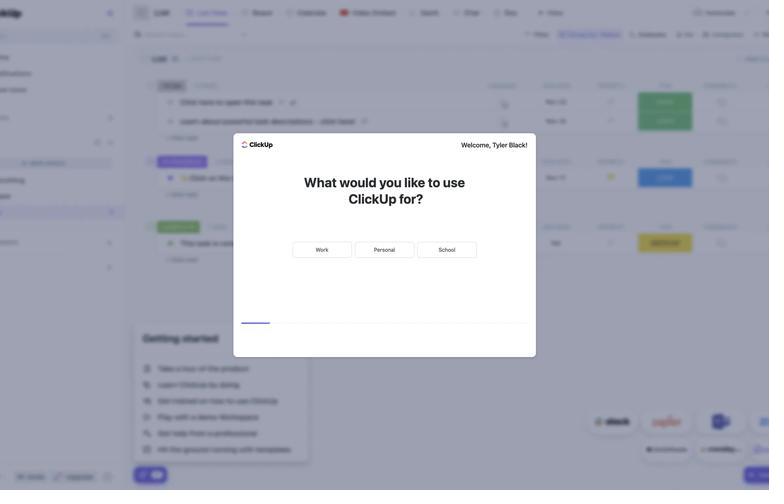 Task type: vqa. For each thing, say whether or not it's contained in the screenshot.
TASKS
no



Task type: locate. For each thing, give the bounding box(es) containing it.
would
[[340, 174, 377, 190]]

for?
[[400, 191, 424, 206]]

school
[[439, 247, 456, 253]]

clickup logo image
[[242, 141, 273, 148]]

personal button
[[355, 242, 415, 258]]

to
[[428, 174, 441, 190]]

personal
[[374, 247, 396, 253]]

clickup
[[349, 191, 397, 206]]

welcome, tyler black!
[[462, 141, 528, 149]]



Task type: describe. For each thing, give the bounding box(es) containing it.
work button
[[293, 242, 352, 258]]

tyler
[[493, 141, 508, 149]]

what would you like to use clickup for?
[[304, 174, 466, 206]]

what
[[304, 174, 337, 190]]

black!
[[510, 141, 528, 149]]

use
[[444, 174, 466, 190]]

like
[[405, 174, 426, 190]]

you
[[380, 174, 402, 190]]

welcome,
[[462, 141, 492, 149]]

school button
[[418, 242, 477, 258]]

work
[[316, 247, 329, 253]]



